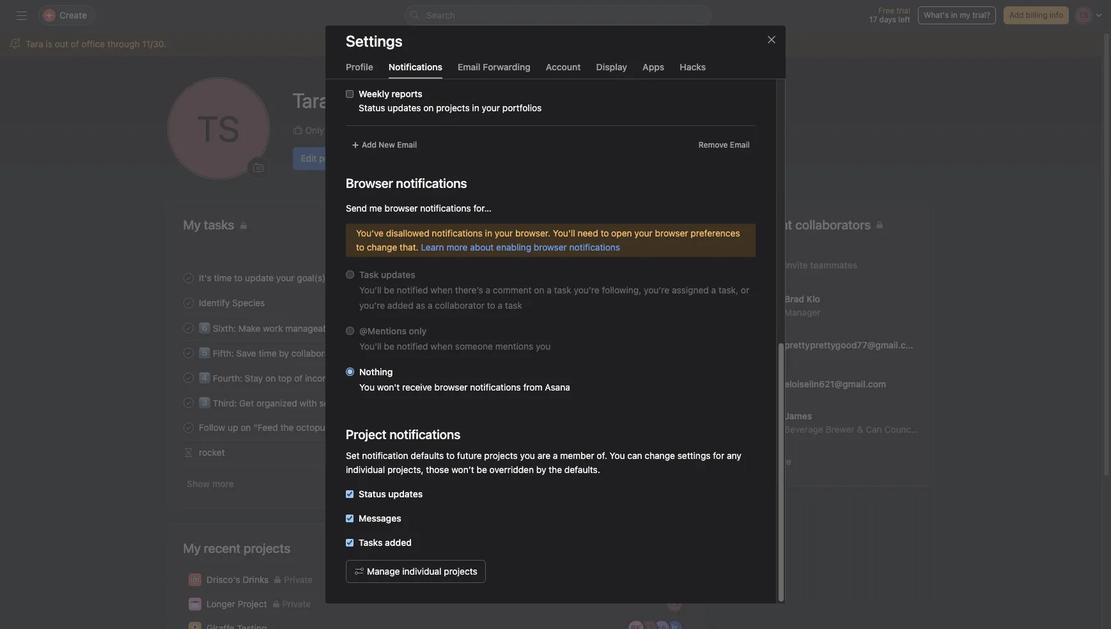 Task type: vqa. For each thing, say whether or not it's contained in the screenshot.
any at the right bottom of the page
yes



Task type: describe. For each thing, give the bounding box(es) containing it.
3️⃣
[[199, 398, 210, 409]]

1 vertical spatial of
[[294, 373, 302, 384]]

dec
[[667, 448, 681, 457]]

0 horizontal spatial email
[[397, 140, 417, 150]]

browser inside 'you've disallowed notifications in your browser. you'll need to open your browser preferences to change that.'
[[655, 228, 689, 239]]

dependencies image
[[183, 447, 193, 458]]

beverage
[[784, 424, 823, 435]]

private for longer project
[[282, 599, 311, 610]]

browser down browser notifications
[[385, 203, 418, 214]]

Status updates checkbox
[[346, 491, 354, 498]]

only developer
[[305, 124, 369, 135]]

your inside weekly reports status updates on projects in your portfolios
[[482, 102, 500, 113]]

a right there's
[[486, 285, 491, 295]]

what's in my trial? button
[[918, 6, 996, 24]]

your left 'all'
[[635, 228, 653, 239]]

tasks added
[[359, 537, 412, 548]]

fifth:
[[213, 348, 234, 359]]

notifications button
[[389, 61, 443, 79]]

goal(s)
[[297, 272, 325, 283]]

0 horizontal spatial time
[[214, 272, 232, 283]]

on inside task updates you'll be notified when there's a comment on a task you're following, you're assigned a task, or you're added as a collaborator to a task
[[534, 285, 545, 295]]

1 horizontal spatial show more button
[[741, 450, 795, 473]]

email forwarding button
[[458, 61, 531, 79]]

be inside set notification defaults to future projects you are a member of. you can change settings for any individual projects, those won't be overridden by the defaults.
[[477, 464, 487, 475]]

view all tasks button
[[628, 216, 689, 234]]

in right the collaborating
[[347, 348, 355, 359]]

big
[[387, 124, 400, 135]]

1 vertical spatial me
[[370, 203, 382, 214]]

completed checkbox for 6️⃣
[[181, 320, 196, 335]]

your left goal(s)
[[276, 272, 294, 283]]

add for add new email
[[362, 140, 377, 150]]

be for you'll
[[384, 285, 395, 295]]

completed checkbox for 3️⃣
[[181, 395, 196, 410]]

add about me
[[446, 124, 505, 135]]

species
[[232, 297, 265, 308]]

individual inside set notification defaults to future projects you are a member of. you can change settings for any individual projects, those won't be overridden by the defaults.
[[346, 464, 385, 475]]

you inside nothing you won't receive browser notifications from asana
[[359, 382, 375, 393]]

1 vertical spatial task
[[505, 300, 523, 311]]

defaults
[[411, 450, 444, 461]]

me inside button
[[492, 124, 505, 135]]

0 vertical spatial of
[[71, 38, 79, 49]]

2 horizontal spatial you're
[[644, 285, 670, 295]]

account button
[[546, 61, 581, 79]]

browser down browser.
[[534, 242, 567, 253]]

member
[[560, 450, 595, 461]]

the inside set notification defaults to future projects you are a member of. you can change settings for any individual projects, those won't be overridden by the defaults.
[[549, 464, 562, 475]]

eloiselin621@gmail.com
[[784, 378, 886, 389]]

you inside @mentions only you'll be notified when someone mentions you
[[536, 341, 551, 352]]

notifications down need
[[570, 242, 620, 253]]

get
[[239, 398, 254, 409]]

defaults.
[[565, 464, 600, 475]]

0 horizontal spatial you're
[[359, 300, 385, 311]]

need
[[578, 228, 598, 239]]

you inside set notification defaults to future projects you are a member of. you can change settings for any individual projects, those won't be overridden by the defaults.
[[610, 450, 625, 461]]

for
[[713, 450, 725, 461]]

private for drisco's drinks
[[284, 574, 312, 585]]

4️⃣ fourth: stay on top of incoming work
[[199, 373, 365, 384]]

updates for task
[[381, 269, 416, 280]]

assigned
[[672, 285, 709, 295]]

stay
[[245, 373, 263, 384]]

disallowed
[[386, 228, 430, 239]]

add new email button
[[346, 136, 423, 154]]

rocket
[[199, 447, 225, 458]]

left
[[899, 15, 911, 24]]

there's
[[455, 285, 483, 295]]

Messages checkbox
[[346, 515, 354, 523]]

ts inside the ts button
[[197, 107, 240, 150]]

add billing info
[[1010, 10, 1064, 20]]

overridden
[[490, 464, 534, 475]]

send
[[346, 203, 367, 214]]

you've
[[356, 228, 384, 239]]

5️⃣
[[199, 348, 210, 359]]

search button
[[405, 5, 712, 26]]

1 horizontal spatial task
[[554, 285, 572, 295]]

profile
[[346, 61, 373, 72]]

completed image for identify
[[181, 295, 196, 311]]

organized
[[256, 398, 297, 409]]

brad klo
[[784, 293, 820, 304]]

open
[[612, 228, 632, 239]]

to left update
[[234, 272, 242, 283]]

new
[[379, 140, 395, 150]]

on right "up" in the bottom left of the page
[[240, 422, 251, 433]]

a right comment
[[547, 285, 552, 295]]

you inside set notification defaults to future projects you are a member of. you can change settings for any individual projects, those won't be overridden by the defaults.
[[520, 450, 535, 461]]

those
[[426, 464, 449, 475]]

completed checkbox for 4️⃣
[[181, 370, 196, 385]]

completed checkbox for follow
[[181, 420, 196, 435]]

when for someone
[[431, 341, 453, 352]]

change inside 'you've disallowed notifications in your browser. you'll need to open your browser preferences to change that.'
[[367, 242, 397, 253]]

only
[[305, 124, 324, 135]]

manage
[[367, 566, 400, 577]]

projects for future
[[484, 450, 518, 461]]

from
[[523, 382, 543, 393]]

tasks
[[359, 537, 383, 548]]

giraffe
[[622, 447, 646, 457]]

17
[[870, 15, 878, 24]]

project
[[237, 599, 267, 610]]

free trial 17 days left
[[870, 6, 911, 24]]

set
[[346, 450, 360, 461]]

notified for only
[[397, 341, 428, 352]]

won't
[[452, 464, 474, 475]]

1 horizontal spatial time
[[258, 348, 276, 359]]

asana for nothing you won't receive browser notifications from asana
[[545, 382, 570, 393]]

learn more about enabling browser notifications
[[421, 242, 620, 253]]

identify
[[199, 297, 230, 308]]

more for learn more about enabling browser notifications link
[[447, 242, 468, 253]]

with
[[299, 398, 317, 409]]

tara schultz (she/her)
[[293, 88, 438, 112]]

through
[[107, 38, 140, 49]]

task updates you'll be notified when there's a comment on a task you're following, you're assigned a task, or you're added as a collaborator to a task
[[359, 269, 750, 311]]

trial
[[897, 6, 911, 15]]

all
[[653, 220, 662, 230]]

on inside weekly reports status updates on projects in your portfolios
[[424, 102, 434, 113]]

more for left show more button
[[212, 478, 234, 489]]

completed checkbox for identify
[[181, 295, 196, 311]]

of.
[[597, 450, 607, 461]]

info
[[1050, 10, 1064, 20]]

profile
[[319, 153, 345, 163]]

office
[[81, 38, 105, 49]]

calendar image
[[191, 601, 199, 608]]

add billing info button
[[1004, 6, 1069, 24]]

edit profile
[[301, 153, 345, 163]]

eloiselin621@gmail.com link
[[726, 365, 934, 404]]

what's in my trial?
[[924, 10, 991, 20]]

completed image for 3️⃣
[[181, 395, 196, 410]]

can
[[628, 450, 643, 461]]

drinks
[[242, 574, 269, 585]]

manage individual projects
[[367, 566, 478, 577]]

third:
[[213, 398, 237, 409]]

ribbon image
[[191, 625, 199, 629]]

settings
[[678, 450, 711, 461]]

0 vertical spatial by
[[279, 348, 289, 359]]

&
[[857, 424, 863, 435]]

free
[[879, 6, 895, 15]]

2 status from the top
[[359, 489, 386, 500]]

my recent projects
[[183, 541, 291, 556]]

projects for on
[[436, 102, 470, 113]]



Task type: locate. For each thing, give the bounding box(es) containing it.
future
[[457, 450, 482, 461]]

notified for updates
[[397, 285, 428, 295]]

when up collaborator
[[431, 285, 453, 295]]

work
[[263, 323, 283, 334], [345, 373, 365, 384]]

notifications left for…
[[420, 203, 471, 214]]

added inside task updates you'll be notified when there's a comment on a task you're following, you're assigned a task, or you're added as a collaborator to a task
[[388, 300, 414, 311]]

days
[[880, 15, 897, 24]]

None radio
[[346, 327, 354, 335]]

0 horizontal spatial work
[[263, 323, 283, 334]]

2 vertical spatial be
[[477, 464, 487, 475]]

status right status updates option
[[359, 489, 386, 500]]

add new email
[[362, 140, 417, 150]]

0 vertical spatial projects
[[436, 102, 470, 113]]

settings
[[346, 32, 403, 50]]

collaborating
[[291, 348, 345, 359]]

1 horizontal spatial more
[[447, 242, 468, 253]]

completed checkbox left 5️⃣
[[181, 345, 196, 360]]

completed image
[[181, 370, 196, 385], [181, 395, 196, 410], [181, 420, 196, 435]]

me right send on the left top
[[370, 203, 382, 214]]

2 horizontal spatial more
[[770, 456, 791, 467]]

completed image
[[181, 270, 196, 286], [181, 295, 196, 311], [181, 320, 196, 335], [181, 345, 196, 360]]

notifications
[[389, 61, 443, 72]]

you're down you'll
[[359, 300, 385, 311]]

remove email button
[[693, 136, 756, 154]]

more right the learn
[[447, 242, 468, 253]]

1 vertical spatial show
[[186, 478, 210, 489]]

None radio
[[346, 271, 354, 279], [346, 368, 354, 376], [346, 271, 354, 279], [346, 368, 354, 376]]

tara is out of office through 11/30.
[[26, 38, 166, 49]]

in up add about me
[[472, 102, 480, 113]]

projects inside weekly reports status updates on projects in your portfolios
[[436, 102, 470, 113]]

add left new at the top left
[[362, 140, 377, 150]]

you'll down the @mentions
[[359, 341, 382, 352]]

Tasks added checkbox
[[346, 539, 354, 547]]

add for add billing info
[[1010, 10, 1024, 20]]

you'll inside @mentions only you'll be notified when someone mentions you
[[359, 341, 382, 352]]

drisco's
[[206, 574, 240, 585]]

giraffe testing link
[[617, 446, 675, 459]]

0 vertical spatial more
[[447, 242, 468, 253]]

up
[[227, 422, 238, 433]]

added left as
[[388, 300, 414, 311]]

my
[[183, 541, 201, 556]]

upload new photo image
[[253, 163, 263, 173]]

3 completed checkbox from the top
[[181, 320, 196, 335]]

0 vertical spatial show
[[744, 456, 767, 467]]

0 horizontal spatial show more button
[[183, 473, 237, 496]]

show for show more button to the right
[[744, 456, 767, 467]]

0 horizontal spatial add
[[362, 140, 377, 150]]

1 vertical spatial more
[[770, 456, 791, 467]]

1 notified from the top
[[397, 285, 428, 295]]

0 horizontal spatial you'll
[[359, 341, 382, 352]]

completed image for 4️⃣
[[181, 370, 196, 385]]

about left enabling
[[470, 242, 494, 253]]

notified inside @mentions only you'll be notified when someone mentions you
[[397, 341, 428, 352]]

3 completed image from the top
[[181, 420, 196, 435]]

be down the @mentions
[[384, 341, 395, 352]]

Completed checkbox
[[181, 270, 196, 286], [181, 295, 196, 311], [181, 320, 196, 335]]

show for left show more button
[[186, 478, 210, 489]]

more down 'beverage'
[[770, 456, 791, 467]]

1 completed checkbox from the top
[[181, 270, 196, 286]]

be for you'll
[[384, 341, 395, 352]]

add inside button
[[362, 140, 377, 150]]

notifications left from
[[470, 382, 521, 393]]

"feed
[[253, 422, 278, 433]]

2 horizontal spatial add
[[1010, 10, 1024, 20]]

0 horizontal spatial me
[[370, 203, 382, 214]]

notifications up the learn
[[432, 228, 483, 239]]

what's
[[924, 10, 949, 20]]

individual inside 'button'
[[402, 566, 442, 577]]

add about me button
[[430, 119, 508, 142]]

1 vertical spatial completed image
[[181, 395, 196, 410]]

0 vertical spatial show more
[[744, 456, 791, 467]]

display button
[[596, 61, 628, 79]]

0 horizontal spatial more
[[212, 478, 234, 489]]

status inside weekly reports status updates on projects in your portfolios
[[359, 102, 385, 113]]

1 horizontal spatial change
[[645, 450, 675, 461]]

1 vertical spatial you'll
[[359, 341, 382, 352]]

completed checkbox for it's
[[181, 270, 196, 286]]

added right tasks
[[385, 537, 412, 548]]

completed checkbox left 6️⃣
[[181, 320, 196, 335]]

Completed checkbox
[[181, 345, 196, 360], [181, 370, 196, 385], [181, 395, 196, 410], [181, 420, 196, 435]]

0 horizontal spatial ts
[[197, 107, 240, 150]]

more for show more button to the right
[[770, 456, 791, 467]]

add left billing
[[1010, 10, 1024, 20]]

reports
[[392, 88, 423, 99]]

1 vertical spatial the
[[549, 464, 562, 475]]

0 vertical spatial notified
[[397, 285, 428, 295]]

collaborator
[[435, 300, 485, 311]]

0 vertical spatial individual
[[346, 464, 385, 475]]

@mentions only you'll be notified when someone mentions you
[[359, 326, 551, 352]]

when for there's
[[431, 285, 453, 295]]

in down for…
[[485, 228, 492, 239]]

show more
[[744, 456, 791, 467], [186, 478, 234, 489]]

2 vertical spatial add
[[362, 140, 377, 150]]

be inside @mentions only you'll be notified when someone mentions you
[[384, 341, 395, 352]]

1 completed image from the top
[[181, 270, 196, 286]]

you right mentions
[[536, 341, 551, 352]]

in inside weekly reports status updates on projects in your portfolios
[[472, 102, 480, 113]]

1 completed image from the top
[[181, 370, 196, 385]]

a left task,
[[712, 285, 716, 295]]

1 vertical spatial notified
[[397, 341, 428, 352]]

1 vertical spatial work
[[345, 373, 365, 384]]

globe image
[[191, 576, 199, 584]]

task right comment
[[554, 285, 572, 295]]

show down dependencies image
[[186, 478, 210, 489]]

completed checkbox left 3️⃣
[[181, 395, 196, 410]]

1 horizontal spatial ts
[[670, 599, 679, 609]]

about down weekly reports status updates on projects in your portfolios
[[465, 124, 489, 135]]

in left the my
[[952, 10, 958, 20]]

show more right any
[[744, 456, 791, 467]]

tara
[[26, 38, 43, 49]]

completed image left 4️⃣
[[181, 370, 196, 385]]

be right you'll
[[384, 285, 395, 295]]

1 vertical spatial be
[[384, 341, 395, 352]]

1 horizontal spatial of
[[294, 373, 302, 384]]

of right out
[[71, 38, 79, 49]]

your
[[482, 102, 500, 113], [495, 228, 513, 239], [635, 228, 653, 239], [276, 272, 294, 283]]

the
[[280, 422, 294, 433], [549, 464, 562, 475]]

when left someone
[[431, 341, 453, 352]]

search list box
[[405, 5, 712, 26]]

1 vertical spatial completed checkbox
[[181, 295, 196, 311]]

completed image left 5️⃣
[[181, 345, 196, 360]]

individual down set
[[346, 464, 385, 475]]

updates right task
[[381, 269, 416, 280]]

sixth:
[[213, 323, 236, 334]]

1 vertical spatial time
[[258, 348, 276, 359]]

4 completed checkbox from the top
[[181, 420, 196, 435]]

ts button
[[167, 77, 270, 180]]

email right remove
[[730, 140, 750, 150]]

a inside set notification defaults to future projects you are a member of. you can change settings for any individual projects, those won't be overridden by the defaults.
[[553, 450, 558, 461]]

3 completed image from the top
[[181, 320, 196, 335]]

brad klo manager
[[784, 293, 821, 318]]

1 horizontal spatial email
[[458, 61, 481, 72]]

councilor
[[885, 424, 924, 435]]

remove email
[[699, 140, 750, 150]]

you're left following,
[[574, 285, 600, 295]]

to down comment
[[487, 300, 496, 311]]

on up team
[[424, 102, 434, 113]]

0 vertical spatial me
[[492, 124, 505, 135]]

updates down the projects,
[[388, 489, 423, 500]]

completed image for 5️⃣
[[181, 345, 196, 360]]

11/30.
[[142, 38, 166, 49]]

add for add about me
[[446, 124, 463, 135]]

0 horizontal spatial you
[[359, 382, 375, 393]]

1 vertical spatial by
[[536, 464, 546, 475]]

1 horizontal spatial by
[[536, 464, 546, 475]]

projects inside set notification defaults to future projects you are a member of. you can change settings for any individual projects, those won't be overridden by the defaults.
[[484, 450, 518, 461]]

you're left assigned
[[644, 285, 670, 295]]

work up the sections
[[345, 373, 365, 384]]

notifications
[[420, 203, 471, 214], [432, 228, 483, 239], [570, 242, 620, 253], [470, 382, 521, 393]]

in inside 'you've disallowed notifications in your browser. you'll need to open your browser preferences to change that.'
[[485, 228, 492, 239]]

2 vertical spatial updates
[[388, 489, 423, 500]]

work right make
[[263, 323, 283, 334]]

tara schultz
[[293, 88, 400, 112]]

0 vertical spatial time
[[214, 272, 232, 283]]

0 horizontal spatial of
[[71, 38, 79, 49]]

you down "nothing"
[[359, 382, 375, 393]]

you'll left need
[[553, 228, 575, 239]]

by inside set notification defaults to future projects you are a member of. you can change settings for any individual projects, those won't be overridden by the defaults.
[[536, 464, 546, 475]]

on right comment
[[534, 285, 545, 295]]

2 vertical spatial completed image
[[181, 420, 196, 435]]

0 vertical spatial work
[[263, 323, 283, 334]]

0 horizontal spatial show more
[[186, 478, 234, 489]]

private right drinks
[[284, 574, 312, 585]]

2 vertical spatial completed checkbox
[[181, 320, 196, 335]]

someone
[[455, 341, 493, 352]]

a right are
[[553, 450, 558, 461]]

1 vertical spatial add
[[446, 124, 463, 135]]

4 completed image from the top
[[181, 345, 196, 360]]

profile button
[[346, 61, 373, 79]]

0 vertical spatial private
[[284, 574, 312, 585]]

@mentions
[[359, 326, 407, 336]]

make
[[238, 323, 260, 334]]

2 when from the top
[[431, 341, 453, 352]]

show right any
[[744, 456, 767, 467]]

the down are
[[549, 464, 562, 475]]

show more for left show more button
[[186, 478, 234, 489]]

you left are
[[520, 450, 535, 461]]

be
[[384, 285, 395, 295], [384, 341, 395, 352], [477, 464, 487, 475]]

when inside task updates you'll be notified when there's a comment on a task you're following, you're assigned a task, or you're added as a collaborator to a task
[[431, 285, 453, 295]]

1 vertical spatial you
[[520, 450, 535, 461]]

asana right from
[[545, 382, 570, 393]]

you'll
[[359, 285, 382, 295]]

2 vertical spatial more
[[212, 478, 234, 489]]

change inside set notification defaults to future projects you are a member of. you can change settings for any individual projects, those won't be overridden by the defaults.
[[645, 450, 675, 461]]

1 vertical spatial projects
[[484, 450, 518, 461]]

notifications inside nothing you won't receive browser notifications from asana
[[470, 382, 521, 393]]

me down portfolios
[[492, 124, 505, 135]]

1 vertical spatial updates
[[381, 269, 416, 280]]

updates for status
[[388, 489, 423, 500]]

notifications inside 'you've disallowed notifications in your browser. you'll need to open your browser preferences to change that.'
[[432, 228, 483, 239]]

1 vertical spatial ts
[[670, 599, 679, 609]]

or
[[741, 285, 750, 295]]

send me browser notifications for…
[[346, 203, 492, 214]]

notified inside task updates you'll be notified when there's a comment on a task you're following, you're assigned a task, or you're added as a collaborator to a task
[[397, 285, 428, 295]]

manage individual projects button
[[346, 560, 486, 583]]

edit
[[301, 153, 317, 163]]

2 notified from the top
[[397, 341, 428, 352]]

1 vertical spatial individual
[[402, 566, 442, 577]]

0 vertical spatial about
[[465, 124, 489, 135]]

0 vertical spatial status
[[359, 102, 385, 113]]

tasks
[[664, 220, 683, 230]]

updates inside weekly reports status updates on projects in your portfolios
[[388, 102, 421, 113]]

identify species
[[199, 297, 265, 308]]

0 vertical spatial you
[[536, 341, 551, 352]]

individual right manage
[[402, 566, 442, 577]]

6️⃣ sixth: make work manageable
[[199, 323, 335, 334]]

completed checkbox left the identify
[[181, 295, 196, 311]]

updates inside task updates you'll be notified when there's a comment on a task you're following, you're assigned a task, or you're added as a collaborator to a task
[[381, 269, 416, 280]]

on left the top
[[265, 373, 276, 384]]

a right as
[[428, 300, 433, 311]]

2 vertical spatial projects
[[444, 566, 478, 577]]

0 horizontal spatial you
[[520, 450, 535, 461]]

you'll inside 'you've disallowed notifications in your browser. you'll need to open your browser preferences to change that.'
[[553, 228, 575, 239]]

when
[[431, 285, 453, 295], [431, 341, 453, 352]]

updates down reports
[[388, 102, 421, 113]]

testing
[[649, 447, 675, 457]]

email left forwarding
[[458, 61, 481, 72]]

view
[[634, 220, 651, 230]]

learn more about enabling browser notifications link
[[421, 242, 620, 253]]

add down weekly reports status updates on projects in your portfolios
[[446, 124, 463, 135]]

add inside button
[[446, 124, 463, 135]]

1 horizontal spatial you're
[[574, 285, 600, 295]]

1 completed checkbox from the top
[[181, 345, 196, 360]]

you've disallowed notifications in your browser. you'll need to open your browser preferences to change that.
[[356, 228, 740, 253]]

it's time to update your goal(s)
[[199, 272, 325, 283]]

email down big team
[[397, 140, 417, 150]]

following,
[[602, 285, 642, 295]]

0 vertical spatial completed image
[[181, 370, 196, 385]]

0 vertical spatial change
[[367, 242, 397, 253]]

1 vertical spatial asana
[[545, 382, 570, 393]]

is
[[46, 38, 52, 49]]

0 horizontal spatial asana
[[357, 348, 382, 359]]

james beverage brewer & can councilor
[[784, 410, 924, 435]]

1 when from the top
[[431, 285, 453, 295]]

completed image for it's
[[181, 270, 196, 286]]

0 vertical spatial ts
[[197, 107, 240, 150]]

browser inside nothing you won't receive browser notifications from asana
[[435, 382, 468, 393]]

of right the top
[[294, 373, 302, 384]]

completed image left 'follow' in the left of the page
[[181, 420, 196, 435]]

time right it's
[[214, 272, 232, 283]]

0 vertical spatial task
[[554, 285, 572, 295]]

are
[[538, 450, 551, 461]]

2 completed checkbox from the top
[[181, 370, 196, 385]]

browser right 'view'
[[655, 228, 689, 239]]

1 vertical spatial status
[[359, 489, 386, 500]]

on
[[424, 102, 434, 113], [534, 285, 545, 295], [265, 373, 276, 384], [240, 422, 251, 433]]

task,
[[719, 285, 739, 295]]

asana inside nothing you won't receive browser notifications from asana
[[545, 382, 570, 393]]

apps button
[[643, 61, 665, 79]]

task down comment
[[505, 300, 523, 311]]

0 vertical spatial asana
[[357, 348, 382, 359]]

by down are
[[536, 464, 546, 475]]

when inside @mentions only you'll be notified when someone mentions you
[[431, 341, 453, 352]]

completed checkbox left 'follow' in the left of the page
[[181, 420, 196, 435]]

0 horizontal spatial task
[[505, 300, 523, 311]]

0 vertical spatial you'll
[[553, 228, 575, 239]]

my tasks
[[183, 217, 234, 232]]

weekly reports status updates on projects in your portfolios
[[359, 88, 542, 113]]

to inside set notification defaults to future projects you are a member of. you can change settings for any individual projects, those won't be overridden by the defaults.
[[447, 450, 455, 461]]

messages
[[359, 513, 401, 524]]

1 horizontal spatial you'll
[[553, 228, 575, 239]]

in inside what's in my trial? button
[[952, 10, 958, 20]]

status down weekly
[[359, 102, 385, 113]]

1 horizontal spatial add
[[446, 124, 463, 135]]

show more down rocket
[[186, 478, 234, 489]]

2 completed checkbox from the top
[[181, 295, 196, 311]]

6
[[684, 448, 689, 457]]

won't
[[377, 382, 400, 393]]

drisco's drinks
[[206, 574, 269, 585]]

asana up "nothing"
[[357, 348, 382, 359]]

about inside button
[[465, 124, 489, 135]]

0 vertical spatial updates
[[388, 102, 421, 113]]

1 horizontal spatial work
[[345, 373, 365, 384]]

0 vertical spatial add
[[1010, 10, 1024, 20]]

show more button down rocket
[[183, 473, 237, 496]]

1 vertical spatial you
[[610, 450, 625, 461]]

the right the "feed
[[280, 422, 294, 433]]

apps
[[643, 61, 665, 72]]

to up won't
[[447, 450, 455, 461]]

a down comment
[[498, 300, 503, 311]]

1 vertical spatial added
[[385, 537, 412, 548]]

learn
[[421, 242, 444, 253]]

save
[[236, 348, 256, 359]]

0 horizontal spatial individual
[[346, 464, 385, 475]]

change
[[367, 242, 397, 253], [645, 450, 675, 461]]

3️⃣ third: get organized with sections
[[199, 398, 354, 409]]

completed image left 3️⃣
[[181, 395, 196, 410]]

to inside task updates you'll be notified when there's a comment on a task you're following, you're assigned a task, or you're added as a collaborator to a task
[[487, 300, 496, 311]]

be inside task updates you'll be notified when there's a comment on a task you're following, you're assigned a task, or you're added as a collaborator to a task
[[384, 285, 395, 295]]

completed image for follow
[[181, 420, 196, 435]]

1 status from the top
[[359, 102, 385, 113]]

to down you've
[[356, 242, 365, 253]]

completed checkbox for 5️⃣
[[181, 345, 196, 360]]

add inside 'button'
[[1010, 10, 1024, 20]]

1 horizontal spatial you
[[536, 341, 551, 352]]

0 horizontal spatial change
[[367, 242, 397, 253]]

projects
[[436, 102, 470, 113], [484, 450, 518, 461], [444, 566, 478, 577]]

time
[[214, 272, 232, 283], [258, 348, 276, 359]]

your up add about me
[[482, 102, 500, 113]]

0 vertical spatial completed checkbox
[[181, 270, 196, 286]]

0 vertical spatial be
[[384, 285, 395, 295]]

remove
[[699, 140, 728, 150]]

your up enabling
[[495, 228, 513, 239]]

1 horizontal spatial me
[[492, 124, 505, 135]]

dec 6
[[667, 448, 689, 457]]

be down future
[[477, 464, 487, 475]]

more down rocket
[[212, 478, 234, 489]]

brewer
[[826, 424, 855, 435]]

weekly
[[359, 88, 389, 99]]

0 horizontal spatial the
[[280, 422, 294, 433]]

1 horizontal spatial asana
[[545, 382, 570, 393]]

notified up as
[[397, 285, 428, 295]]

close image
[[767, 35, 777, 45]]

time right save
[[258, 348, 276, 359]]

1 vertical spatial about
[[470, 242, 494, 253]]

2 horizontal spatial email
[[730, 140, 750, 150]]

browser notifications
[[346, 176, 467, 191]]

show more for show more button to the right
[[744, 456, 791, 467]]

project notifications
[[346, 427, 461, 442]]

1 vertical spatial show more
[[186, 478, 234, 489]]

by up the top
[[279, 348, 289, 359]]

comment
[[493, 285, 532, 295]]

2 completed image from the top
[[181, 395, 196, 410]]

asana for 5️⃣ fifth: save time by collaborating in asana
[[357, 348, 382, 359]]

completed image left 6️⃣
[[181, 320, 196, 335]]

completed image for 6️⃣
[[181, 320, 196, 335]]

0 vertical spatial when
[[431, 285, 453, 295]]

follow up on "feed the octopus!"
[[199, 422, 336, 433]]

1 vertical spatial when
[[431, 341, 453, 352]]

projects inside manage individual projects 'button'
[[444, 566, 478, 577]]

projects,
[[388, 464, 424, 475]]

completed checkbox left 4️⃣
[[181, 370, 196, 385]]

0 vertical spatial the
[[280, 422, 294, 433]]

to right need
[[601, 228, 609, 239]]

1 vertical spatial change
[[645, 450, 675, 461]]

in
[[952, 10, 958, 20], [472, 102, 480, 113], [485, 228, 492, 239], [347, 348, 355, 359]]

completed image left it's
[[181, 270, 196, 286]]

completed checkbox left it's
[[181, 270, 196, 286]]

2 completed image from the top
[[181, 295, 196, 311]]

None checkbox
[[346, 90, 354, 98]]

added
[[388, 300, 414, 311], [385, 537, 412, 548]]

notified down "only"
[[397, 341, 428, 352]]

3 completed checkbox from the top
[[181, 395, 196, 410]]

show more button down 'beverage'
[[741, 450, 795, 473]]

0 vertical spatial added
[[388, 300, 414, 311]]



